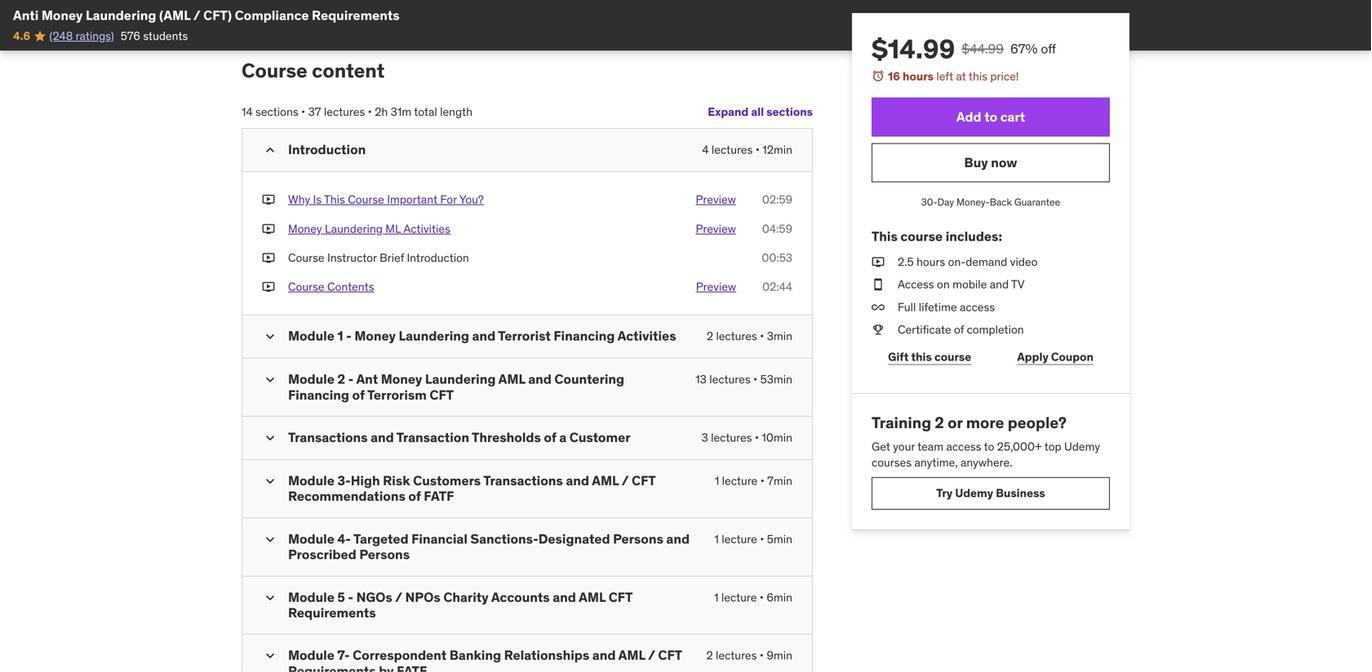 Task type: locate. For each thing, give the bounding box(es) containing it.
0 vertical spatial lecture
[[722, 474, 758, 488]]

preview up 2 lectures • 3min
[[696, 280, 736, 294]]

2 vertical spatial lecture
[[721, 590, 757, 605]]

2 inside module 2 - ant money laundering aml and countering financing of terrorism cft
[[337, 371, 345, 388]]

1 down course contents button
[[337, 328, 343, 344]]

certificate of completion
[[898, 322, 1024, 337]]

576 students
[[121, 28, 188, 43]]

30-
[[921, 196, 937, 209]]

lectures left 9min
[[716, 649, 757, 663]]

module 4- targeted financial sanctions-designated persons and proscribed persons
[[288, 531, 690, 563]]

module inside module 3-high risk customers transactions and aml / cft recommendations of fatf
[[288, 473, 335, 489]]

02:59
[[762, 192, 792, 207]]

sections inside dropdown button
[[766, 104, 813, 119]]

laundering up instructor
[[325, 221, 383, 236]]

0 vertical spatial preview
[[696, 192, 736, 207]]

transactions up 3-
[[288, 429, 368, 446]]

and left 1 lecture • 5min
[[666, 531, 690, 548]]

1 horizontal spatial introduction
[[407, 250, 469, 265]]

module down course contents button
[[288, 328, 335, 344]]

fatf up financial
[[424, 488, 454, 505]]

money down why
[[288, 221, 322, 236]]

2 vertical spatial -
[[348, 589, 353, 606]]

charity
[[443, 589, 489, 606]]

lectures right 4 on the top of the page
[[712, 143, 753, 157]]

/ inside module 3-high risk customers transactions and aml / cft recommendations of fatf
[[622, 473, 629, 489]]

module inside module 2 - ant money laundering aml and countering financing of terrorism cft
[[288, 371, 335, 388]]

• left 10min
[[755, 431, 759, 445]]

0 vertical spatial this
[[969, 69, 988, 84]]

• left 5min
[[760, 532, 764, 547]]

accounts
[[491, 589, 550, 606]]

0 horizontal spatial persons
[[359, 546, 410, 563]]

2 left ant
[[337, 371, 345, 388]]

training 2 or more people? get your team access to 25,000+ top udemy courses anytime, anywhere.
[[872, 413, 1100, 470]]

of inside module 3-high risk customers transactions and aml / cft recommendations of fatf
[[408, 488, 421, 505]]

sections right all on the top right
[[766, 104, 813, 119]]

0 horizontal spatial sections
[[255, 104, 298, 119]]

access
[[960, 300, 995, 314], [946, 439, 981, 454]]

preview for 02:59
[[696, 192, 736, 207]]

9min
[[767, 649, 792, 663]]

- left ant
[[348, 371, 354, 388]]

access down or
[[946, 439, 981, 454]]

1 left 5min
[[714, 532, 719, 547]]

module left 3-
[[288, 473, 335, 489]]

requirements left by
[[288, 663, 376, 672]]

4 small image from the top
[[262, 532, 278, 548]]

of up financial
[[408, 488, 421, 505]]

1 vertical spatial course
[[934, 350, 971, 364]]

2 vertical spatial xsmall image
[[872, 322, 885, 338]]

instructor
[[327, 250, 377, 265]]

npos
[[405, 589, 441, 606]]

1 vertical spatial this
[[872, 228, 898, 245]]

67%
[[1010, 40, 1038, 57]]

0 horizontal spatial financing
[[288, 387, 349, 403]]

transaction
[[396, 429, 469, 446]]

25,000+
[[997, 439, 1042, 454]]

3 module from the top
[[288, 473, 335, 489]]

1 horizontal spatial sections
[[766, 104, 813, 119]]

aml inside module 3-high risk customers transactions and aml / cft recommendations of fatf
[[592, 473, 619, 489]]

laundering
[[86, 7, 156, 24], [325, 221, 383, 236], [399, 328, 469, 344], [425, 371, 496, 388]]

and right accounts at bottom
[[553, 589, 576, 606]]

course for instructor
[[288, 250, 325, 265]]

5 module from the top
[[288, 589, 335, 606]]

lifetime
[[919, 300, 957, 314]]

xsmall image
[[262, 192, 275, 208], [262, 221, 275, 237], [262, 250, 275, 266], [872, 277, 885, 293], [872, 299, 885, 315]]

1 vertical spatial transactions
[[483, 473, 563, 489]]

money right ant
[[381, 371, 422, 388]]

gift this course link
[[872, 341, 988, 374]]

2 module from the top
[[288, 371, 335, 388]]

and left tv
[[990, 277, 1009, 292]]

module left 5 at the bottom of page
[[288, 589, 335, 606]]

small image for module 4- targeted financial sanctions-designated persons and proscribed persons
[[262, 532, 278, 548]]

this
[[324, 192, 345, 207], [872, 228, 898, 245]]

on-
[[948, 255, 966, 269]]

/ inside module 5 - ngos / npos charity accounts and aml cft requirements
[[395, 589, 402, 606]]

module 7- correspondent banking relationships and aml / cft requirements by fatf
[[288, 647, 682, 672]]

- inside module 2 - ant money laundering aml and countering financing of terrorism cft
[[348, 371, 354, 388]]

persons
[[613, 531, 663, 548], [359, 546, 410, 563]]

activities inside button
[[403, 221, 450, 236]]

laundering down "module 1 - money laundering and terrorist financing activities"
[[425, 371, 496, 388]]

this right at
[[969, 69, 988, 84]]

financing up countering
[[554, 328, 615, 344]]

-
[[346, 328, 352, 344], [348, 371, 354, 388], [348, 589, 353, 606]]

• for module 4- targeted financial sanctions-designated persons and proscribed persons
[[760, 532, 764, 547]]

1 lecture • 6min
[[714, 590, 792, 605]]

0 vertical spatial access
[[960, 300, 995, 314]]

lecture left 6min
[[721, 590, 757, 605]]

persons right 'designated'
[[613, 531, 663, 548]]

13 lectures • 53min
[[696, 372, 792, 387]]

and inside module 3-high risk customers transactions and aml / cft recommendations of fatf
[[566, 473, 589, 489]]

course contents button
[[288, 279, 374, 295]]

0 vertical spatial hours
[[903, 69, 934, 84]]

xsmall image left 2.5
[[872, 254, 885, 270]]

module inside module 7- correspondent banking relationships and aml / cft requirements by fatf
[[288, 647, 335, 664]]

6 module from the top
[[288, 647, 335, 664]]

small image
[[262, 142, 278, 159], [262, 329, 278, 345], [262, 372, 278, 388], [262, 532, 278, 548]]

this right gift on the bottom of page
[[911, 350, 932, 364]]

aml inside module 2 - ant money laundering aml and countering financing of terrorism cft
[[498, 371, 525, 388]]

lecture left 5min
[[722, 532, 757, 547]]

lecture left 7min
[[722, 474, 758, 488]]

to up anywhere.
[[984, 439, 994, 454]]

0 vertical spatial udemy
[[1064, 439, 1100, 454]]

try udemy business link
[[872, 477, 1110, 510]]

(248
[[49, 28, 73, 43]]

1 vertical spatial -
[[348, 371, 354, 388]]

- down contents
[[346, 328, 352, 344]]

3
[[701, 431, 708, 445]]

why is this course important for you? button
[[288, 192, 484, 208]]

3 small image from the top
[[262, 590, 278, 606]]

financing left ant
[[288, 387, 349, 403]]

0 vertical spatial fatf
[[424, 488, 454, 505]]

module inside module 4- targeted financial sanctions-designated persons and proscribed persons
[[288, 531, 335, 548]]

0 horizontal spatial transactions
[[288, 429, 368, 446]]

udemy inside training 2 or more people? get your team access to 25,000+ top udemy courses anytime, anywhere.
[[1064, 439, 1100, 454]]

video
[[1010, 255, 1038, 269]]

money inside module 2 - ant money laundering aml and countering financing of terrorism cft
[[381, 371, 422, 388]]

4
[[702, 143, 709, 157]]

xsmall image left course contents button
[[262, 279, 275, 295]]

for
[[440, 192, 457, 207]]

small image for module 7- correspondent banking relationships and aml / cft requirements by fatf
[[262, 648, 278, 664]]

course left contents
[[288, 280, 325, 294]]

ratings)
[[76, 28, 114, 43]]

0 vertical spatial xsmall image
[[872, 254, 885, 270]]

1 horizontal spatial udemy
[[1064, 439, 1100, 454]]

requirements up content
[[312, 7, 400, 24]]

hours right 16
[[903, 69, 934, 84]]

lecture
[[722, 474, 758, 488], [722, 532, 757, 547], [721, 590, 757, 605]]

0 vertical spatial transactions
[[288, 429, 368, 446]]

buy now
[[964, 154, 1017, 171]]

lectures
[[324, 104, 365, 119], [712, 143, 753, 157], [716, 329, 757, 344], [709, 372, 751, 387], [711, 431, 752, 445], [716, 649, 757, 663]]

• left 7min
[[760, 474, 765, 488]]

lectures left 3min
[[716, 329, 757, 344]]

course up 2.5
[[901, 228, 943, 245]]

to
[[984, 109, 997, 125], [984, 439, 994, 454]]

transactions down thresholds
[[483, 473, 563, 489]]

anytime,
[[914, 455, 958, 470]]

lectures right 3
[[711, 431, 752, 445]]

0 vertical spatial -
[[346, 328, 352, 344]]

small image for module 5 - ngos / npos charity accounts and aml cft requirements
[[262, 590, 278, 606]]

hours for 2.5
[[917, 255, 945, 269]]

financing
[[554, 328, 615, 344], [288, 387, 349, 403]]

introduction right "brief"
[[407, 250, 469, 265]]

banking
[[449, 647, 501, 664]]

xsmall image left certificate
[[872, 322, 885, 338]]

1 vertical spatial financing
[[288, 387, 349, 403]]

2 left or
[[935, 413, 944, 433]]

and inside module 2 - ant money laundering aml and countering financing of terrorism cft
[[528, 371, 552, 388]]

• left 53min
[[753, 372, 758, 387]]

0 horizontal spatial this
[[911, 350, 932, 364]]

hours right 2.5
[[917, 255, 945, 269]]

0 horizontal spatial activities
[[403, 221, 450, 236]]

why
[[288, 192, 310, 207]]

try
[[936, 486, 953, 501]]

ngos
[[356, 589, 392, 606]]

and right relationships
[[592, 647, 616, 664]]

and down terrorist
[[528, 371, 552, 388]]

0 vertical spatial to
[[984, 109, 997, 125]]

1 sections from the left
[[766, 104, 813, 119]]

1 module from the top
[[288, 328, 335, 344]]

2 vertical spatial preview
[[696, 280, 736, 294]]

1 horizontal spatial persons
[[613, 531, 663, 548]]

transactions
[[288, 429, 368, 446], [483, 473, 563, 489]]

• left 3min
[[760, 329, 764, 344]]

1 vertical spatial preview
[[696, 221, 736, 236]]

to inside button
[[984, 109, 997, 125]]

module left 7-
[[288, 647, 335, 664]]

1 vertical spatial fatf
[[397, 663, 427, 672]]

0 vertical spatial this
[[324, 192, 345, 207]]

2
[[707, 329, 713, 344], [337, 371, 345, 388], [935, 413, 944, 433], [706, 649, 713, 663]]

2 up 13
[[707, 329, 713, 344]]

xsmall image
[[872, 254, 885, 270], [262, 279, 275, 295], [872, 322, 885, 338]]

money laundering ml activities
[[288, 221, 450, 236]]

is
[[313, 192, 322, 207]]

sections right the 14
[[255, 104, 298, 119]]

2 small image from the top
[[262, 473, 278, 490]]

1 horizontal spatial this
[[872, 228, 898, 245]]

4 module from the top
[[288, 531, 335, 548]]

1 vertical spatial lecture
[[722, 532, 757, 547]]

0 horizontal spatial this
[[324, 192, 345, 207]]

expand
[[708, 104, 749, 119]]

- right 5 at the bottom of page
[[348, 589, 353, 606]]

2 lectures • 9min
[[706, 649, 792, 663]]

udemy right top
[[1064, 439, 1100, 454]]

small image for module 2 - ant money laundering aml and countering financing of terrorism cft
[[262, 372, 278, 388]]

module inside module 5 - ngos / npos charity accounts and aml cft requirements
[[288, 589, 335, 606]]

0 vertical spatial course
[[901, 228, 943, 245]]

preview down 4 on the top of the page
[[696, 192, 736, 207]]

length
[[440, 104, 473, 119]]

courses
[[872, 455, 912, 470]]

1 horizontal spatial financing
[[554, 328, 615, 344]]

- for ngos
[[348, 589, 353, 606]]

4 small image from the top
[[262, 648, 278, 664]]

small image
[[262, 430, 278, 446], [262, 473, 278, 490], [262, 590, 278, 606], [262, 648, 278, 664]]

1 small image from the top
[[262, 430, 278, 446]]

anti money laundering (aml / cft) compliance requirements
[[13, 7, 400, 24]]

3 preview from the top
[[696, 280, 736, 294]]

lectures for introduction
[[712, 143, 753, 157]]

and down 'a'
[[566, 473, 589, 489]]

requirements inside module 7- correspondent banking relationships and aml / cft requirements by fatf
[[288, 663, 376, 672]]

aml
[[498, 371, 525, 388], [592, 473, 619, 489], [579, 589, 606, 606], [618, 647, 645, 664]]

1 vertical spatial this
[[911, 350, 932, 364]]

small image for transactions and transaction thresholds of a customer
[[262, 430, 278, 446]]

now
[[991, 154, 1017, 171]]

1
[[337, 328, 343, 344], [715, 474, 719, 488], [714, 532, 719, 547], [714, 590, 719, 605]]

cft inside module 3-high risk customers transactions and aml / cft recommendations of fatf
[[632, 473, 656, 489]]

requirements up 7-
[[288, 605, 376, 621]]

- inside module 5 - ngos / npos charity accounts and aml cft requirements
[[348, 589, 353, 606]]

hours for 16
[[903, 69, 934, 84]]

transactions inside module 3-high risk customers transactions and aml / cft recommendations of fatf
[[483, 473, 563, 489]]

1 left 6min
[[714, 590, 719, 605]]

udemy right try
[[955, 486, 993, 501]]

this inside button
[[324, 192, 345, 207]]

1 vertical spatial activities
[[617, 328, 676, 344]]

0 horizontal spatial udemy
[[955, 486, 993, 501]]

access
[[898, 277, 934, 292]]

1 vertical spatial to
[[984, 439, 994, 454]]

full
[[898, 300, 916, 314]]

preview left 04:59
[[696, 221, 736, 236]]

1 vertical spatial access
[[946, 439, 981, 454]]

to left cart
[[984, 109, 997, 125]]

back
[[990, 196, 1012, 209]]

2 small image from the top
[[262, 329, 278, 345]]

small image for introduction
[[262, 142, 278, 159]]

0 vertical spatial financing
[[554, 328, 615, 344]]

mobile
[[953, 277, 987, 292]]

• left 9min
[[760, 649, 764, 663]]

14
[[242, 104, 253, 119]]

1 down 3 lectures • 10min
[[715, 474, 719, 488]]

module for module 3-high risk customers transactions and aml / cft recommendations of fatf
[[288, 473, 335, 489]]

• left 12min
[[755, 143, 760, 157]]

lectures for module 1 - money laundering and terrorist financing activities
[[716, 329, 757, 344]]

guarantee
[[1014, 196, 1060, 209]]

2 vertical spatial requirements
[[288, 663, 376, 672]]

• for module 3-high risk customers transactions and aml / cft recommendations of fatf
[[760, 474, 765, 488]]

of left 'a'
[[544, 429, 556, 446]]

course up the 14
[[242, 58, 307, 83]]

this
[[969, 69, 988, 84], [911, 350, 932, 364]]

fatf inside module 7- correspondent banking relationships and aml / cft requirements by fatf
[[397, 663, 427, 672]]

1 vertical spatial udemy
[[955, 486, 993, 501]]

lectures right 13
[[709, 372, 751, 387]]

0 vertical spatial introduction
[[288, 141, 366, 158]]

activities down important
[[403, 221, 450, 236]]

1 small image from the top
[[262, 142, 278, 159]]

fatf right by
[[397, 663, 427, 672]]

1 lecture • 5min
[[714, 532, 792, 547]]

course up course contents in the left of the page
[[288, 250, 325, 265]]

activities up countering
[[617, 328, 676, 344]]

module
[[288, 328, 335, 344], [288, 371, 335, 388], [288, 473, 335, 489], [288, 531, 335, 548], [288, 589, 335, 606], [288, 647, 335, 664]]

of left the terrorism
[[352, 387, 365, 403]]

includes:
[[946, 228, 1002, 245]]

1 preview from the top
[[696, 192, 736, 207]]

7-
[[337, 647, 350, 664]]

1 horizontal spatial transactions
[[483, 473, 563, 489]]

fatf inside module 3-high risk customers transactions and aml / cft recommendations of fatf
[[424, 488, 454, 505]]

access down mobile
[[960, 300, 995, 314]]

1 vertical spatial requirements
[[288, 605, 376, 621]]

1 for module 5 - ngos / npos charity accounts and aml cft requirements
[[714, 590, 719, 605]]

important
[[387, 192, 437, 207]]

• for module 1 - money laundering and terrorist financing activities
[[760, 329, 764, 344]]

module left ant
[[288, 371, 335, 388]]

0 vertical spatial activities
[[403, 221, 450, 236]]

completion
[[967, 322, 1024, 337]]

module left 4-
[[288, 531, 335, 548]]

more
[[966, 413, 1004, 433]]

course for contents
[[288, 280, 325, 294]]

course instructor brief introduction
[[288, 250, 469, 265]]

2 left 9min
[[706, 649, 713, 663]]

(248 ratings)
[[49, 28, 114, 43]]

requirements
[[312, 7, 400, 24], [288, 605, 376, 621], [288, 663, 376, 672]]

business
[[996, 486, 1045, 501]]

10min
[[762, 431, 792, 445]]

to inside training 2 or more people? get your team access to 25,000+ top udemy courses anytime, anywhere.
[[984, 439, 994, 454]]

module for module 4- targeted financial sanctions-designated persons and proscribed persons
[[288, 531, 335, 548]]

course content
[[242, 58, 385, 83]]

customers
[[413, 473, 481, 489]]

3 small image from the top
[[262, 372, 278, 388]]

laundering up module 2 - ant money laundering aml and countering financing of terrorism cft
[[399, 328, 469, 344]]

requirements inside module 5 - ngos / npos charity accounts and aml cft requirements
[[288, 605, 376, 621]]

persons right 4-
[[359, 546, 410, 563]]

course down certificate of completion
[[934, 350, 971, 364]]

and inside module 4- targeted financial sanctions-designated persons and proscribed persons
[[666, 531, 690, 548]]

1 vertical spatial hours
[[917, 255, 945, 269]]

• left 6min
[[760, 590, 764, 605]]

cft inside module 7- correspondent banking relationships and aml / cft requirements by fatf
[[658, 647, 682, 664]]

$14.99
[[872, 33, 955, 65]]

introduction down 37
[[288, 141, 366, 158]]

• for introduction
[[755, 143, 760, 157]]



Task type: vqa. For each thing, say whether or not it's contained in the screenshot.
the are at the left
no



Task type: describe. For each thing, give the bounding box(es) containing it.
lecture for module 4- targeted financial sanctions-designated persons and proscribed persons
[[722, 532, 757, 547]]

tv
[[1011, 277, 1025, 292]]

money-
[[957, 196, 990, 209]]

• for module 7- correspondent banking relationships and aml / cft requirements by fatf
[[760, 649, 764, 663]]

thresholds
[[472, 429, 541, 446]]

2h 31m
[[375, 104, 411, 119]]

xsmall image for 2.5
[[872, 254, 885, 270]]

anywhere.
[[961, 455, 1012, 470]]

cft)
[[203, 7, 232, 24]]

0 vertical spatial requirements
[[312, 7, 400, 24]]

small image for module 1 - money laundering and terrorist financing activities
[[262, 329, 278, 345]]

gift this course
[[888, 350, 971, 364]]

apply coupon button
[[1001, 341, 1110, 374]]

laundering up 576
[[86, 7, 156, 24]]

risk
[[383, 473, 410, 489]]

course for content
[[242, 58, 307, 83]]

cft inside module 5 - ngos / npos charity accounts and aml cft requirements
[[609, 589, 632, 606]]

proscribed
[[288, 546, 356, 563]]

or
[[948, 413, 963, 433]]

16 hours left at this price!
[[888, 69, 1019, 84]]

top
[[1044, 439, 1062, 454]]

money up ant
[[354, 328, 396, 344]]

expand all sections
[[708, 104, 813, 119]]

off
[[1041, 40, 1056, 57]]

laundering inside module 2 - ant money laundering aml and countering financing of terrorism cft
[[425, 371, 496, 388]]

financial
[[411, 531, 468, 548]]

team
[[918, 439, 944, 454]]

and inside module 7- correspondent banking relationships and aml / cft requirements by fatf
[[592, 647, 616, 664]]

and inside module 5 - ngos / npos charity accounts and aml cft requirements
[[553, 589, 576, 606]]

left
[[936, 69, 953, 84]]

all
[[751, 104, 764, 119]]

anti
[[13, 7, 39, 24]]

targeted
[[353, 531, 409, 548]]

module 5 - ngos / npos charity accounts and aml cft requirements
[[288, 589, 632, 621]]

00:53
[[762, 250, 792, 265]]

of inside module 2 - ant money laundering aml and countering financing of terrorism cft
[[352, 387, 365, 403]]

• for module 5 - ngos / npos charity accounts and aml cft requirements
[[760, 590, 764, 605]]

apply coupon
[[1017, 350, 1094, 364]]

laundering inside the money laundering ml activities button
[[325, 221, 383, 236]]

2 lectures • 3min
[[707, 329, 792, 344]]

course contents
[[288, 280, 374, 294]]

2 preview from the top
[[696, 221, 736, 236]]

5
[[337, 589, 345, 606]]

• for module 2 - ant money laundering aml and countering financing of terrorism cft
[[753, 372, 758, 387]]

by
[[379, 663, 394, 672]]

module 1 - money laundering and terrorist financing activities
[[288, 328, 676, 344]]

lectures for module 2 - ant money laundering aml and countering financing of terrorism cft
[[709, 372, 751, 387]]

module 2 - ant money laundering aml and countering financing of terrorism cft
[[288, 371, 624, 403]]

money inside button
[[288, 221, 322, 236]]

- for money
[[346, 328, 352, 344]]

1 for module 4- targeted financial sanctions-designated persons and proscribed persons
[[714, 532, 719, 547]]

lecture for module 3-high risk customers transactions and aml / cft recommendations of fatf
[[722, 474, 758, 488]]

• left 37
[[301, 104, 305, 119]]

buy
[[964, 154, 988, 171]]

04:59
[[762, 221, 792, 236]]

3 lectures • 10min
[[701, 431, 792, 445]]

1 lecture • 7min
[[715, 474, 792, 488]]

lecture for module 5 - ngos / npos charity accounts and aml cft requirements
[[721, 590, 757, 605]]

lectures for module 7- correspondent banking relationships and aml / cft requirements by fatf
[[716, 649, 757, 663]]

people?
[[1008, 413, 1067, 433]]

apply
[[1017, 350, 1049, 364]]

2 inside training 2 or more people? get your team access to 25,000+ top udemy courses anytime, anywhere.
[[935, 413, 944, 433]]

ml
[[385, 221, 401, 236]]

cart
[[1000, 109, 1025, 125]]

and down the terrorism
[[371, 429, 394, 446]]

students
[[143, 28, 188, 43]]

• left the 2h 31m
[[368, 104, 372, 119]]

/ inside module 7- correspondent banking relationships and aml / cft requirements by fatf
[[648, 647, 655, 664]]

at
[[956, 69, 966, 84]]

course up money laundering ml activities
[[348, 192, 384, 207]]

try udemy business
[[936, 486, 1045, 501]]

1 horizontal spatial activities
[[617, 328, 676, 344]]

4-
[[337, 531, 351, 548]]

module 3-high risk customers transactions and aml / cft recommendations of fatf
[[288, 473, 656, 505]]

money up (248
[[42, 7, 83, 24]]

transactions and transaction thresholds of a customer
[[288, 429, 630, 446]]

high
[[351, 473, 380, 489]]

3min
[[767, 329, 792, 344]]

module for module 2 - ant money laundering aml and countering financing of terrorism cft
[[288, 371, 335, 388]]

3-
[[337, 473, 351, 489]]

0 horizontal spatial introduction
[[288, 141, 366, 158]]

ant
[[356, 371, 378, 388]]

2 sections from the left
[[255, 104, 298, 119]]

relationships
[[504, 647, 589, 664]]

money laundering ml activities button
[[288, 221, 450, 237]]

aml inside module 7- correspondent banking relationships and aml / cft requirements by fatf
[[618, 647, 645, 664]]

access inside training 2 or more people? get your team access to 25,000+ top udemy courses anytime, anywhere.
[[946, 439, 981, 454]]

14 sections • 37 lectures • 2h 31m total length
[[242, 104, 473, 119]]

training
[[872, 413, 931, 433]]

module for module 1 - money laundering and terrorist financing activities
[[288, 328, 335, 344]]

lectures right 37
[[324, 104, 365, 119]]

6min
[[767, 590, 792, 605]]

xsmall image for certificate
[[872, 322, 885, 338]]

and left terrorist
[[472, 328, 496, 344]]

alarm image
[[872, 69, 885, 82]]

day
[[937, 196, 954, 209]]

contents
[[327, 280, 374, 294]]

preview for 02:44
[[696, 280, 736, 294]]

16
[[888, 69, 900, 84]]

1 horizontal spatial this
[[969, 69, 988, 84]]

1 for module 3-high risk customers transactions and aml / cft recommendations of fatf
[[715, 474, 719, 488]]

13
[[696, 372, 707, 387]]

aml inside module 5 - ngos / npos charity accounts and aml cft requirements
[[579, 589, 606, 606]]

small image for module 3-high risk customers transactions and aml / cft recommendations of fatf
[[262, 473, 278, 490]]

demand
[[966, 255, 1007, 269]]

7min
[[767, 474, 792, 488]]

4.6
[[13, 28, 30, 43]]

your
[[893, 439, 915, 454]]

$44.99
[[962, 40, 1004, 57]]

you?
[[459, 192, 484, 207]]

cft inside module 2 - ant money laundering aml and countering financing of terrorism cft
[[430, 387, 454, 403]]

terrorist
[[498, 328, 551, 344]]

add to cart button
[[872, 98, 1110, 137]]

coupon
[[1051, 350, 1094, 364]]

access on mobile and tv
[[898, 277, 1025, 292]]

module for module 5 - ngos / npos charity accounts and aml cft requirements
[[288, 589, 335, 606]]

1 vertical spatial xsmall image
[[262, 279, 275, 295]]

• for transactions and transaction thresholds of a customer
[[755, 431, 759, 445]]

financing inside module 2 - ant money laundering aml and countering financing of terrorism cft
[[288, 387, 349, 403]]

- for ant
[[348, 371, 354, 388]]

content
[[312, 58, 385, 83]]

of down full lifetime access
[[954, 322, 964, 337]]

correspondent
[[353, 647, 447, 664]]

recommendations
[[288, 488, 406, 505]]

02:44
[[762, 280, 792, 294]]

module for module 7- correspondent banking relationships and aml / cft requirements by fatf
[[288, 647, 335, 664]]

price!
[[990, 69, 1019, 84]]

designated
[[538, 531, 610, 548]]

1 vertical spatial introduction
[[407, 250, 469, 265]]

30-day money-back guarantee
[[921, 196, 1060, 209]]

full lifetime access
[[898, 300, 995, 314]]

on
[[937, 277, 950, 292]]

lectures for transactions and transaction thresholds of a customer
[[711, 431, 752, 445]]



